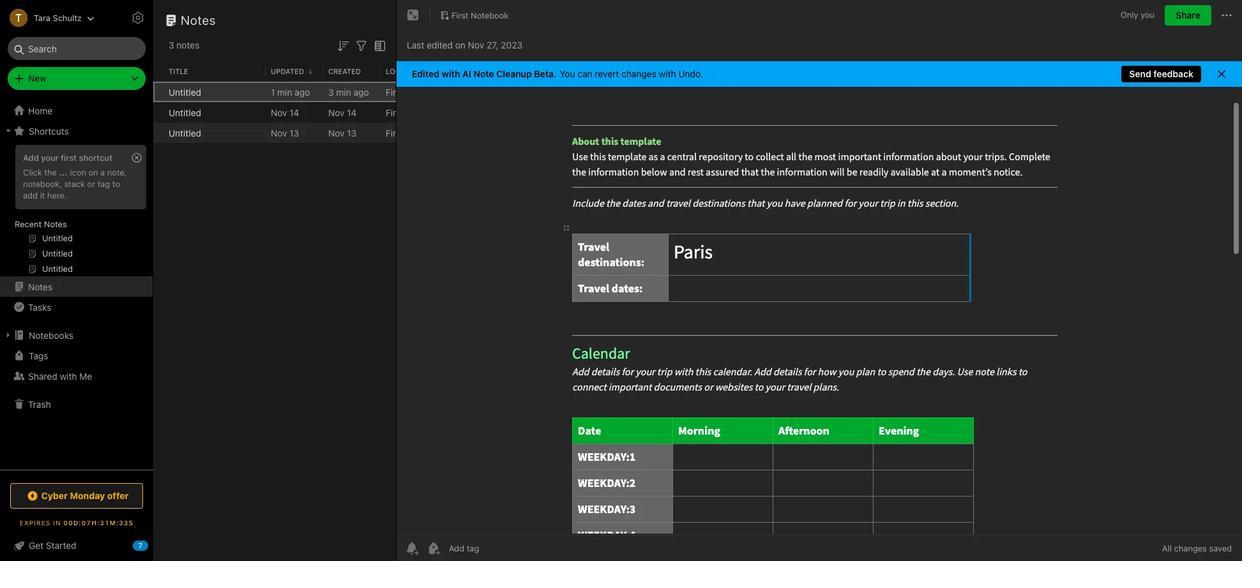 Task type: describe. For each thing, give the bounding box(es) containing it.
add a reminder image
[[404, 541, 420, 557]]

me
[[79, 371, 92, 382]]

View options field
[[369, 37, 388, 54]]

note window element
[[397, 0, 1243, 562]]

tags button
[[0, 346, 153, 366]]

only
[[1121, 10, 1139, 20]]

icon on a note, notebook, stack or tag to add it here.
[[23, 167, 127, 201]]

untitled for nov 13
[[169, 127, 201, 138]]

add your first shortcut
[[23, 153, 113, 163]]

expand note image
[[406, 8, 421, 23]]

note
[[474, 68, 494, 79]]

a
[[100, 167, 105, 178]]

tags
[[29, 350, 48, 361]]

send feedback button
[[1122, 66, 1202, 82]]

3 for 3 notes
[[169, 40, 174, 50]]

to
[[112, 179, 120, 189]]

started
[[46, 541, 76, 551]]

edited with ai note cleanup beta. you can revert changes with undo.
[[412, 68, 704, 79]]

ago for 1 min ago
[[295, 87, 310, 97]]

nov inside note window element
[[468, 39, 484, 50]]

More actions field
[[1220, 5, 1235, 26]]

cyber monday offer button
[[10, 484, 143, 509]]

min for 1
[[277, 87, 292, 97]]

shared with me link
[[0, 366, 153, 387]]

cleanup
[[497, 68, 532, 79]]

notes
[[177, 40, 200, 50]]

7
[[138, 542, 143, 550]]

edited
[[427, 39, 453, 50]]

monday
[[70, 491, 105, 502]]

1 13 from the left
[[290, 127, 299, 138]]

00d:07h:31m:33s
[[64, 519, 134, 527]]

Add filters field
[[354, 37, 369, 54]]

you
[[560, 68, 575, 79]]

Help and Learning task checklist field
[[0, 536, 153, 557]]

it
[[40, 190, 45, 201]]

share
[[1176, 10, 1201, 20]]

notes inside 'link'
[[28, 281, 53, 292]]

tree containing home
[[0, 100, 153, 470]]

0 vertical spatial notes
[[181, 13, 216, 27]]

tara
[[34, 12, 50, 23]]

3 min ago
[[328, 87, 369, 97]]

group containing add your first shortcut
[[0, 141, 153, 282]]

updated
[[271, 67, 304, 75]]

expires in 00d:07h:31m:33s
[[20, 519, 134, 527]]

add
[[23, 190, 38, 201]]

2 13 from the left
[[347, 127, 357, 138]]

click to collapse image
[[149, 538, 158, 553]]

home
[[28, 105, 53, 116]]

add
[[23, 153, 39, 163]]

only you
[[1121, 10, 1155, 20]]

shared with me
[[28, 371, 92, 382]]

beta.
[[534, 68, 557, 79]]

note,
[[107, 167, 127, 178]]

1 14 from the left
[[290, 107, 299, 118]]

you
[[1141, 10, 1155, 20]]

add filters image
[[354, 38, 369, 54]]

with for me
[[60, 371, 77, 382]]

feedback
[[1154, 68, 1194, 79]]

2 14 from the left
[[347, 107, 357, 118]]

stack
[[64, 179, 85, 189]]

tasks button
[[0, 297, 153, 318]]

can
[[578, 68, 593, 79]]

in
[[53, 519, 61, 527]]

click the ...
[[23, 167, 68, 178]]

schultz
[[53, 12, 82, 23]]

1 min ago
[[271, 87, 310, 97]]

icon
[[70, 167, 86, 178]]

2 nov 13 from the left
[[328, 127, 357, 138]]

revert
[[595, 68, 619, 79]]

tara schultz
[[34, 12, 82, 23]]

home link
[[0, 100, 153, 121]]

27,
[[487, 39, 499, 50]]

shortcuts button
[[0, 121, 153, 141]]

click
[[23, 167, 42, 178]]

get
[[29, 541, 44, 551]]



Task type: vqa. For each thing, say whether or not it's contained in the screenshot.
left personal
no



Task type: locate. For each thing, give the bounding box(es) containing it.
3 for 3 min ago
[[328, 87, 334, 97]]

changes right all
[[1175, 544, 1207, 554]]

new
[[28, 73, 47, 84]]

cyber
[[41, 491, 68, 502]]

first
[[452, 10, 469, 20], [386, 87, 404, 97], [386, 107, 404, 118], [386, 127, 404, 138]]

ai
[[463, 68, 471, 79]]

last
[[407, 39, 425, 50]]

changes right revert
[[622, 68, 657, 79]]

1 horizontal spatial nov 13
[[328, 127, 357, 138]]

1 horizontal spatial on
[[455, 39, 466, 50]]

3 down created
[[328, 87, 334, 97]]

shortcut
[[79, 153, 113, 163]]

location
[[386, 67, 422, 75]]

nov 14
[[271, 107, 299, 118], [328, 107, 357, 118]]

0 horizontal spatial min
[[277, 87, 292, 97]]

notebook
[[471, 10, 509, 20], [406, 87, 447, 97], [406, 107, 447, 118], [406, 127, 447, 138]]

settings image
[[130, 10, 146, 26]]

0 vertical spatial changes
[[622, 68, 657, 79]]

0 vertical spatial on
[[455, 39, 466, 50]]

notebooks link
[[0, 325, 153, 346]]

0 horizontal spatial 14
[[290, 107, 299, 118]]

expires
[[20, 519, 51, 527]]

notes inside group
[[44, 219, 67, 229]]

saved
[[1210, 544, 1232, 554]]

notes link
[[0, 277, 153, 297]]

tasks
[[28, 302, 51, 313]]

ago down created
[[354, 87, 369, 97]]

nov 14 down the 1 min ago
[[271, 107, 299, 118]]

more actions image
[[1220, 8, 1235, 23]]

1 nov 13 from the left
[[271, 127, 299, 138]]

untitled
[[169, 87, 201, 97], [169, 107, 201, 118], [169, 127, 201, 138]]

0 horizontal spatial nov 14
[[271, 107, 299, 118]]

tag
[[98, 179, 110, 189]]

14 down the 1 min ago
[[290, 107, 299, 118]]

0 vertical spatial untitled
[[169, 87, 201, 97]]

0 horizontal spatial nov 13
[[271, 127, 299, 138]]

last edited on nov 27, 2023
[[407, 39, 523, 50]]

1 vertical spatial notes
[[44, 219, 67, 229]]

Search text field
[[17, 37, 137, 60]]

here.
[[47, 190, 67, 201]]

notes
[[181, 13, 216, 27], [44, 219, 67, 229], [28, 281, 53, 292]]

1 vertical spatial 3
[[328, 87, 334, 97]]

0 vertical spatial 3
[[169, 40, 174, 50]]

1 horizontal spatial 3
[[328, 87, 334, 97]]

2 nov 14 from the left
[[328, 107, 357, 118]]

0 horizontal spatial with
[[60, 371, 77, 382]]

notebooks
[[29, 330, 74, 341]]

min right 1
[[277, 87, 292, 97]]

edited
[[412, 68, 440, 79]]

2 ago from the left
[[354, 87, 369, 97]]

with left ai
[[442, 68, 460, 79]]

0 horizontal spatial changes
[[622, 68, 657, 79]]

notes up notes at the left of the page
[[181, 13, 216, 27]]

3
[[169, 40, 174, 50], [328, 87, 334, 97]]

ago for 3 min ago
[[354, 87, 369, 97]]

first
[[61, 153, 77, 163]]

min
[[277, 87, 292, 97], [336, 87, 351, 97]]

get started
[[29, 541, 76, 551]]

1 horizontal spatial changes
[[1175, 544, 1207, 554]]

trash link
[[0, 394, 153, 415]]

row group containing untitled
[[153, 82, 611, 143]]

ago down updated
[[295, 87, 310, 97]]

on inside 'icon on a note, notebook, stack or tag to add it here.'
[[88, 167, 98, 178]]

13
[[290, 127, 299, 138], [347, 127, 357, 138]]

all
[[1163, 544, 1172, 554]]

shared
[[28, 371, 57, 382]]

with for ai
[[442, 68, 460, 79]]

title
[[169, 67, 188, 75]]

on right edited
[[455, 39, 466, 50]]

send
[[1130, 68, 1152, 79]]

3 untitled from the top
[[169, 127, 201, 138]]

1 min from the left
[[277, 87, 292, 97]]

nov 13 down 3 min ago
[[328, 127, 357, 138]]

shortcuts
[[29, 126, 69, 136]]

with
[[442, 68, 460, 79], [659, 68, 676, 79], [60, 371, 77, 382]]

3 left notes at the left of the page
[[169, 40, 174, 50]]

0 horizontal spatial ago
[[295, 87, 310, 97]]

1 vertical spatial changes
[[1175, 544, 1207, 554]]

on
[[455, 39, 466, 50], [88, 167, 98, 178]]

expand notebooks image
[[3, 330, 13, 341]]

row group
[[153, 82, 611, 143]]

on inside note window element
[[455, 39, 466, 50]]

notebook,
[[23, 179, 62, 189]]

0 horizontal spatial 3
[[169, 40, 174, 50]]

1 vertical spatial on
[[88, 167, 98, 178]]

nov 14 down 3 min ago
[[328, 107, 357, 118]]

send feedback
[[1130, 68, 1194, 79]]

all changes saved
[[1163, 544, 1232, 554]]

2 vertical spatial notes
[[28, 281, 53, 292]]

14 down 3 min ago
[[347, 107, 357, 118]]

changes
[[622, 68, 657, 79], [1175, 544, 1207, 554]]

first notebook button
[[436, 6, 513, 24]]

recent
[[15, 219, 42, 229]]

trash
[[28, 399, 51, 410]]

1 horizontal spatial with
[[442, 68, 460, 79]]

min for 3
[[336, 87, 351, 97]]

0 horizontal spatial 13
[[290, 127, 299, 138]]

first inside button
[[452, 10, 469, 20]]

2 untitled from the top
[[169, 107, 201, 118]]

1 horizontal spatial min
[[336, 87, 351, 97]]

notebook inside button
[[471, 10, 509, 20]]

notes up tasks
[[28, 281, 53, 292]]

2 min from the left
[[336, 87, 351, 97]]

group
[[0, 141, 153, 282]]

offer
[[107, 491, 129, 502]]

3 notes
[[169, 40, 200, 50]]

13 down the 1 min ago
[[290, 127, 299, 138]]

recent notes
[[15, 219, 67, 229]]

1 untitled from the top
[[169, 87, 201, 97]]

1 vertical spatial untitled
[[169, 107, 201, 118]]

Sort options field
[[335, 37, 351, 54]]

1 ago from the left
[[295, 87, 310, 97]]

nov 13 down the 1 min ago
[[271, 127, 299, 138]]

untitled for nov 14
[[169, 107, 201, 118]]

nov 13
[[271, 127, 299, 138], [328, 127, 357, 138]]

2 vertical spatial untitled
[[169, 127, 201, 138]]

or
[[87, 179, 95, 189]]

your
[[41, 153, 59, 163]]

nov
[[468, 39, 484, 50], [271, 107, 287, 118], [328, 107, 345, 118], [271, 127, 287, 138], [328, 127, 345, 138]]

Note Editor text field
[[397, 87, 1243, 535]]

13 down 3 min ago
[[347, 127, 357, 138]]

created
[[328, 67, 361, 75]]

cell
[[153, 82, 164, 102]]

Add tag field
[[448, 543, 544, 555]]

1
[[271, 87, 275, 97]]

0 horizontal spatial on
[[88, 167, 98, 178]]

new button
[[8, 67, 146, 90]]

undo.
[[679, 68, 704, 79]]

ago
[[295, 87, 310, 97], [354, 87, 369, 97]]

add tag image
[[426, 541, 442, 557]]

Account field
[[0, 5, 94, 31]]

1 horizontal spatial nov 14
[[328, 107, 357, 118]]

first notebook inside button
[[452, 10, 509, 20]]

3 inside row group
[[328, 87, 334, 97]]

notes right the recent
[[44, 219, 67, 229]]

min down created
[[336, 87, 351, 97]]

on left a
[[88, 167, 98, 178]]

cyber monday offer
[[41, 491, 129, 502]]

2 horizontal spatial with
[[659, 68, 676, 79]]

1 nov 14 from the left
[[271, 107, 299, 118]]

1 horizontal spatial 14
[[347, 107, 357, 118]]

...
[[59, 167, 68, 178]]

with left undo.
[[659, 68, 676, 79]]

1 horizontal spatial ago
[[354, 87, 369, 97]]

1 horizontal spatial 13
[[347, 127, 357, 138]]

2023
[[501, 39, 523, 50]]

the
[[44, 167, 57, 178]]

with left me
[[60, 371, 77, 382]]

None search field
[[17, 37, 137, 60]]

share button
[[1165, 5, 1212, 26]]

tree
[[0, 100, 153, 470]]



